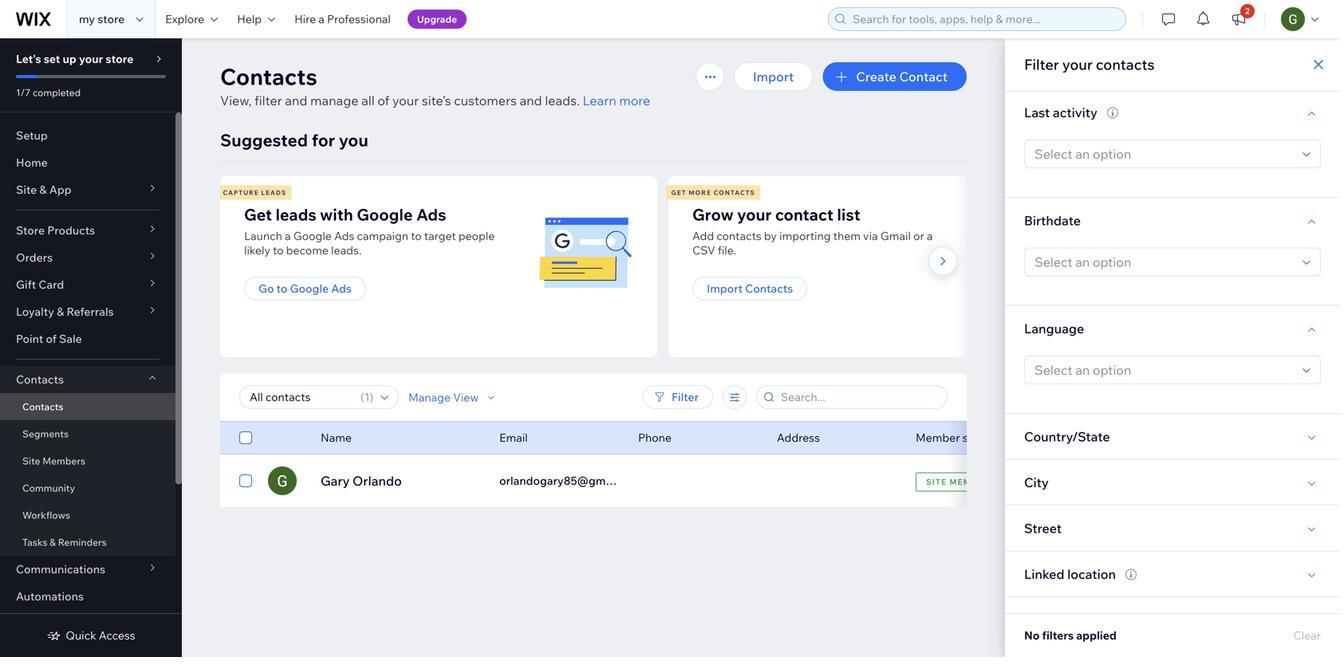 Task type: vqa. For each thing, say whether or not it's contained in the screenshot.
Filter to the bottom
yes



Task type: describe. For each thing, give the bounding box(es) containing it.
setup link
[[0, 122, 176, 149]]

become
[[286, 243, 329, 257]]

to inside button
[[277, 282, 288, 296]]

gift card
[[16, 278, 64, 292]]

referrals
[[67, 305, 114, 319]]

1 and from the left
[[285, 93, 308, 109]]

go to google ads button
[[244, 277, 366, 301]]

store products
[[16, 223, 95, 237]]

your inside contacts view, filter and manage all of your site's customers and leads. learn more
[[392, 93, 419, 109]]

1 vertical spatial to
[[273, 243, 284, 257]]

linked
[[1025, 566, 1065, 582]]

contact
[[900, 69, 948, 85]]

get more contacts
[[672, 189, 756, 197]]

learn more button
[[583, 91, 651, 110]]

street
[[1025, 521, 1062, 536]]

help
[[237, 12, 262, 26]]

gift
[[16, 278, 36, 292]]

filter button
[[643, 385, 713, 409]]

leads. inside get leads with google ads launch a google ads campaign to target people likely to become leads.
[[331, 243, 362, 257]]

& for loyalty
[[57, 305, 64, 319]]

quick
[[66, 629, 96, 643]]

leads
[[261, 189, 287, 197]]

learn
[[583, 93, 617, 109]]

company
[[1025, 612, 1083, 628]]

manage view button
[[409, 390, 498, 405]]

orlandogary85@gmail.com
[[500, 474, 643, 488]]

filter for filter your contacts
[[1025, 55, 1060, 73]]

them
[[834, 229, 861, 243]]

google inside button
[[290, 282, 329, 296]]

0 vertical spatial ads
[[417, 205, 446, 225]]

get
[[672, 189, 687, 197]]

automations link
[[0, 583, 176, 610]]

hire
[[295, 12, 316, 26]]

contacts inside grow your contact list add contacts by importing them via gmail or a csv file.
[[717, 229, 762, 243]]

import button
[[734, 62, 813, 91]]

importing
[[780, 229, 831, 243]]

reminders
[[58, 537, 107, 549]]

get leads with google ads launch a google ads campaign to target people likely to become leads.
[[244, 205, 495, 257]]

of inside 'point of sale' link
[[46, 332, 57, 346]]

contacts up segments
[[22, 401, 63, 413]]

site members
[[22, 455, 85, 467]]

1 vertical spatial member
[[950, 477, 990, 487]]

quick access
[[66, 629, 135, 643]]

target
[[424, 229, 456, 243]]

capture
[[223, 189, 259, 197]]

quick access button
[[47, 629, 135, 643]]

store inside sidebar element
[[106, 52, 134, 66]]

store
[[16, 223, 45, 237]]

loyalty & referrals button
[[0, 298, 176, 326]]

csv
[[693, 243, 716, 257]]

loyalty
[[16, 305, 54, 319]]

0 vertical spatial store
[[98, 12, 125, 26]]

view
[[453, 390, 479, 404]]

with
[[320, 205, 353, 225]]

products
[[47, 223, 95, 237]]

status
[[963, 431, 995, 445]]

my
[[79, 12, 95, 26]]

capture leads
[[223, 189, 287, 197]]

community link
[[0, 475, 176, 502]]

location
[[1068, 566, 1116, 582]]

list
[[837, 205, 861, 225]]

filter
[[255, 93, 282, 109]]

site for site members
[[22, 455, 40, 467]]

completed
[[33, 87, 81, 99]]

1 horizontal spatial a
[[319, 12, 325, 26]]

select an option field for language
[[1030, 357, 1298, 384]]

get
[[244, 205, 272, 225]]

city
[[1025, 475, 1049, 491]]

manage
[[310, 93, 359, 109]]

contacts view, filter and manage all of your site's customers and leads. learn more
[[220, 63, 651, 109]]

contact
[[776, 205, 834, 225]]

contacts inside button
[[745, 282, 793, 296]]

site members link
[[0, 448, 176, 475]]

grow your contact list add contacts by importing them via gmail or a csv file.
[[693, 205, 933, 257]]

list containing get leads with google ads
[[218, 176, 1112, 358]]

no
[[1025, 629, 1040, 643]]

import contacts
[[707, 282, 793, 296]]

Search... field
[[776, 386, 942, 409]]

via
[[864, 229, 878, 243]]

0 vertical spatial to
[[411, 229, 422, 243]]

member status
[[916, 431, 995, 445]]

point of sale
[[16, 332, 82, 346]]

import for import contacts
[[707, 282, 743, 296]]

orlando
[[353, 473, 402, 489]]

leads
[[276, 205, 317, 225]]

site member
[[927, 477, 990, 487]]

site & app button
[[0, 176, 176, 203]]

contacts
[[714, 189, 756, 197]]

for
[[312, 130, 335, 151]]

tasks
[[22, 537, 47, 549]]

launch
[[244, 229, 282, 243]]

your inside grow your contact list add contacts by importing them via gmail or a csv file.
[[738, 205, 772, 225]]

contacts button
[[0, 366, 176, 393]]

home
[[16, 156, 48, 170]]

home link
[[0, 149, 176, 176]]

more
[[619, 93, 651, 109]]

people
[[459, 229, 495, 243]]

explore
[[165, 12, 204, 26]]

phone
[[638, 431, 672, 445]]

store products button
[[0, 217, 176, 244]]



Task type: locate. For each thing, give the bounding box(es) containing it.
orders
[[16, 251, 53, 265]]

suggested for you
[[220, 130, 369, 151]]

of right the "all"
[[378, 93, 390, 109]]

site inside dropdown button
[[16, 183, 37, 197]]

list
[[218, 176, 1112, 358]]

all
[[362, 93, 375, 109]]

store right my at the left
[[98, 12, 125, 26]]

2 vertical spatial google
[[290, 282, 329, 296]]

of left sale
[[46, 332, 57, 346]]

Unsaved view field
[[245, 386, 356, 409]]

1 vertical spatial of
[[46, 332, 57, 346]]

your left site's
[[392, 93, 419, 109]]

your
[[79, 52, 103, 66], [1063, 55, 1093, 73], [392, 93, 419, 109], [738, 205, 772, 225]]

& left app
[[39, 183, 47, 197]]

contacts up file.
[[717, 229, 762, 243]]

& for site
[[39, 183, 47, 197]]

ads down with
[[334, 229, 355, 243]]

to
[[411, 229, 422, 243], [273, 243, 284, 257], [277, 282, 288, 296]]

& right the tasks
[[50, 537, 56, 549]]

contacts inside dropdown button
[[16, 373, 64, 387]]

0 vertical spatial import
[[753, 69, 794, 85]]

to left "target" on the top left of page
[[411, 229, 422, 243]]

0 horizontal spatial and
[[285, 93, 308, 109]]

ads down get leads with google ads launch a google ads campaign to target people likely to become leads. in the left of the page
[[331, 282, 352, 296]]

select an option field for birthdate
[[1030, 249, 1298, 276]]

gmail
[[881, 229, 911, 243]]

google down become
[[290, 282, 329, 296]]

)
[[370, 390, 373, 404]]

professional
[[327, 12, 391, 26]]

import for import
[[753, 69, 794, 85]]

1 vertical spatial google
[[293, 229, 332, 243]]

1 vertical spatial leads.
[[331, 243, 362, 257]]

1 vertical spatial select an option field
[[1030, 249, 1298, 276]]

0 vertical spatial leads.
[[545, 93, 580, 109]]

you
[[339, 130, 369, 151]]

your right up on the left of page
[[79, 52, 103, 66]]

1/7
[[16, 87, 31, 99]]

address
[[777, 431, 820, 445]]

contacts
[[220, 63, 317, 91], [745, 282, 793, 296], [16, 373, 64, 387], [22, 401, 63, 413]]

community
[[22, 482, 75, 494]]

tasks & reminders
[[22, 537, 107, 549]]

a inside get leads with google ads launch a google ads campaign to target people likely to become leads.
[[285, 229, 291, 243]]

0 vertical spatial select an option field
[[1030, 140, 1298, 168]]

site down segments
[[22, 455, 40, 467]]

leads. inside contacts view, filter and manage all of your site's customers and leads. learn more
[[545, 93, 580, 109]]

a right or
[[927, 229, 933, 243]]

Select an option field
[[1030, 140, 1298, 168], [1030, 249, 1298, 276], [1030, 357, 1298, 384]]

your inside sidebar element
[[79, 52, 103, 66]]

2 button
[[1222, 0, 1257, 38]]

contacts up filter
[[220, 63, 317, 91]]

1 vertical spatial &
[[57, 305, 64, 319]]

2 vertical spatial &
[[50, 537, 56, 549]]

leads. down with
[[331, 243, 362, 257]]

to right go
[[277, 282, 288, 296]]

0 vertical spatial of
[[378, 93, 390, 109]]

go
[[259, 282, 274, 296]]

2 and from the left
[[520, 93, 542, 109]]

3 select an option field from the top
[[1030, 357, 1298, 384]]

google up become
[[293, 229, 332, 243]]

1 horizontal spatial leads.
[[545, 93, 580, 109]]

linked location
[[1025, 566, 1116, 582]]

0 horizontal spatial import
[[707, 282, 743, 296]]

add
[[693, 229, 714, 243]]

1 horizontal spatial contacts
[[1096, 55, 1155, 73]]

1 horizontal spatial &
[[50, 537, 56, 549]]

a down leads
[[285, 229, 291, 243]]

site for site & app
[[16, 183, 37, 197]]

last activity
[[1025, 104, 1098, 120]]

and
[[285, 93, 308, 109], [520, 93, 542, 109]]

None checkbox
[[239, 429, 252, 448]]

1
[[364, 390, 370, 404]]

members
[[42, 455, 85, 467]]

1 vertical spatial store
[[106, 52, 134, 66]]

set
[[44, 52, 60, 66]]

country/state
[[1025, 429, 1111, 445]]

2 vertical spatial site
[[927, 477, 947, 487]]

member left status on the right bottom of page
[[916, 431, 960, 445]]

site down member status on the bottom of page
[[927, 477, 947, 487]]

let's
[[16, 52, 41, 66]]

file.
[[718, 243, 737, 257]]

import inside 'list'
[[707, 282, 743, 296]]

card
[[39, 278, 64, 292]]

1 horizontal spatial of
[[378, 93, 390, 109]]

by
[[764, 229, 777, 243]]

of inside contacts view, filter and manage all of your site's customers and leads. learn more
[[378, 93, 390, 109]]

access
[[99, 629, 135, 643]]

grow
[[693, 205, 734, 225]]

filter inside button
[[672, 390, 699, 404]]

gary
[[321, 473, 350, 489]]

gary orlando
[[321, 473, 402, 489]]

1 vertical spatial ads
[[334, 229, 355, 243]]

0 vertical spatial &
[[39, 183, 47, 197]]

up
[[63, 52, 76, 66]]

1 vertical spatial filter
[[672, 390, 699, 404]]

1/7 completed
[[16, 87, 81, 99]]

go to google ads
[[259, 282, 352, 296]]

last
[[1025, 104, 1050, 120]]

2 vertical spatial to
[[277, 282, 288, 296]]

loyalty & referrals
[[16, 305, 114, 319]]

contacts down by
[[745, 282, 793, 296]]

language
[[1025, 321, 1085, 337]]

0 horizontal spatial leads.
[[331, 243, 362, 257]]

campaign
[[357, 229, 409, 243]]

& inside the tasks & reminders link
[[50, 537, 56, 549]]

create
[[857, 69, 897, 85]]

& right loyalty
[[57, 305, 64, 319]]

hire a professional link
[[285, 0, 401, 38]]

contacts down point of sale on the left
[[16, 373, 64, 387]]

2 vertical spatial select an option field
[[1030, 357, 1298, 384]]

leads. left learn
[[545, 93, 580, 109]]

gift card button
[[0, 271, 176, 298]]

ads up "target" on the top left of page
[[417, 205, 446, 225]]

& inside loyalty & referrals popup button
[[57, 305, 64, 319]]

gary orlando image
[[268, 467, 297, 496]]

store down my store
[[106, 52, 134, 66]]

Search for tools, apps, help & more... field
[[848, 8, 1121, 30]]

None checkbox
[[239, 472, 252, 491]]

orders button
[[0, 244, 176, 271]]

( 1 )
[[361, 390, 373, 404]]

2 horizontal spatial a
[[927, 229, 933, 243]]

0 horizontal spatial &
[[39, 183, 47, 197]]

ads inside button
[[331, 282, 352, 296]]

a inside grow your contact list add contacts by importing them via gmail or a csv file.
[[927, 229, 933, 243]]

activity
[[1053, 104, 1098, 120]]

and right filter
[[285, 93, 308, 109]]

name
[[321, 431, 352, 445]]

0 vertical spatial google
[[357, 205, 413, 225]]

0 horizontal spatial contacts
[[717, 229, 762, 243]]

& inside site & app dropdown button
[[39, 183, 47, 197]]

0 vertical spatial site
[[16, 183, 37, 197]]

sidebar element
[[0, 38, 182, 658]]

2 select an option field from the top
[[1030, 249, 1298, 276]]

store
[[98, 12, 125, 26], [106, 52, 134, 66]]

contacts up activity
[[1096, 55, 1155, 73]]

site for site member
[[927, 477, 947, 487]]

point of sale link
[[0, 326, 176, 353]]

a right hire
[[319, 12, 325, 26]]

1 horizontal spatial filter
[[1025, 55, 1060, 73]]

contacts inside contacts view, filter and manage all of your site's customers and leads. learn more
[[220, 63, 317, 91]]

1 vertical spatial contacts
[[717, 229, 762, 243]]

1 horizontal spatial import
[[753, 69, 794, 85]]

my store
[[79, 12, 125, 26]]

0 horizontal spatial a
[[285, 229, 291, 243]]

& for tasks
[[50, 537, 56, 549]]

1 horizontal spatial and
[[520, 93, 542, 109]]

app
[[49, 183, 71, 197]]

segments link
[[0, 421, 176, 448]]

filter
[[1025, 55, 1060, 73], [672, 390, 699, 404]]

contacts link
[[0, 393, 176, 421]]

hire a professional
[[295, 12, 391, 26]]

email
[[500, 431, 528, 445]]

filter for filter
[[672, 390, 699, 404]]

1 vertical spatial site
[[22, 455, 40, 467]]

2 horizontal spatial &
[[57, 305, 64, 319]]

member down status on the right bottom of page
[[950, 477, 990, 487]]

0 vertical spatial member
[[916, 431, 960, 445]]

1 vertical spatial import
[[707, 282, 743, 296]]

point
[[16, 332, 43, 346]]

to down launch
[[273, 243, 284, 257]]

site down the home
[[16, 183, 37, 197]]

filter your contacts
[[1025, 55, 1155, 73]]

your up activity
[[1063, 55, 1093, 73]]

google up 'campaign'
[[357, 205, 413, 225]]

0 horizontal spatial of
[[46, 332, 57, 346]]

0 vertical spatial filter
[[1025, 55, 1060, 73]]

sale
[[59, 332, 82, 346]]

1 select an option field from the top
[[1030, 140, 1298, 168]]

and right customers
[[520, 93, 542, 109]]

workflows
[[22, 510, 70, 522]]

0 vertical spatial contacts
[[1096, 55, 1155, 73]]

(
[[361, 390, 364, 404]]

suggested
[[220, 130, 308, 151]]

2 vertical spatial ads
[[331, 282, 352, 296]]

your up by
[[738, 205, 772, 225]]

0 horizontal spatial filter
[[672, 390, 699, 404]]



